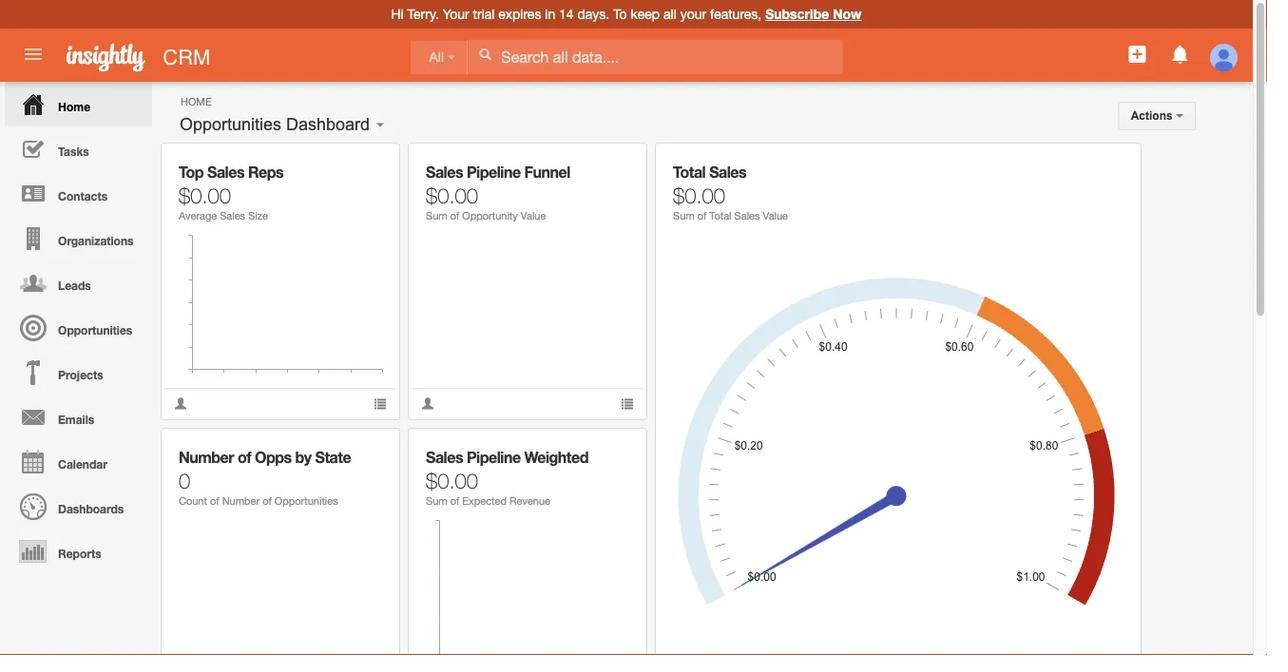 Task type: vqa. For each thing, say whether or not it's contained in the screenshot.
Expected
yes



Task type: locate. For each thing, give the bounding box(es) containing it.
pipeline inside sales pipeline weighted $0.00 sum of expected revenue
[[467, 448, 521, 466]]

contacts link
[[5, 171, 152, 216]]

sum
[[426, 210, 447, 222], [673, 210, 695, 222], [426, 495, 447, 507]]

revenue
[[510, 495, 550, 507]]

number of opps by state 0 count of number of opportunities
[[179, 448, 351, 507]]

leads
[[58, 279, 91, 292]]

14
[[559, 6, 574, 22]]

of left expected
[[450, 495, 459, 507]]

opportunities inside button
[[180, 115, 281, 134]]

reports
[[58, 547, 101, 560]]

sales
[[207, 163, 244, 181], [426, 163, 463, 181], [709, 163, 746, 181], [220, 210, 245, 222], [734, 210, 760, 222], [426, 448, 463, 466]]

of left opps
[[238, 448, 251, 466]]

1 vertical spatial number
[[222, 495, 260, 507]]

home
[[181, 95, 212, 107], [58, 100, 90, 113]]

1 value from the left
[[521, 210, 546, 222]]

average
[[179, 210, 217, 222]]

pipeline up opportunity
[[467, 163, 521, 181]]

of left opportunity
[[450, 210, 459, 222]]

0 horizontal spatial value
[[521, 210, 546, 222]]

white image
[[478, 48, 492, 61]]

opportunities inside "link"
[[58, 323, 132, 337]]

wrench image
[[360, 443, 373, 456]]

dashboard
[[286, 115, 370, 134]]

value inside the sales pipeline funnel $0.00 sum of opportunity value
[[521, 210, 546, 222]]

$0.00 for sales pipeline weighted
[[426, 468, 478, 492]]

opportunities up projects link
[[58, 323, 132, 337]]

of right count
[[210, 495, 219, 507]]

sales pipeline weighted link
[[426, 448, 588, 466]]

number
[[179, 448, 234, 466], [222, 495, 260, 507]]

1 vertical spatial pipeline
[[467, 448, 521, 466]]

sales inside the sales pipeline funnel $0.00 sum of opportunity value
[[426, 163, 463, 181]]

pipeline up expected
[[467, 448, 521, 466]]

sum down total sales link
[[673, 210, 695, 222]]

sales pipeline weighted $0.00 sum of expected revenue
[[426, 448, 588, 507]]

sales inside sales pipeline weighted $0.00 sum of expected revenue
[[426, 448, 463, 466]]

of down the number of opps by state link
[[263, 495, 272, 507]]

projects link
[[5, 350, 152, 395]]

home link
[[5, 82, 152, 126]]

opportunities dashboard
[[180, 115, 370, 134]]

funnel
[[524, 163, 570, 181]]

list image for user icon
[[621, 397, 634, 410]]

2 pipeline from the top
[[467, 448, 521, 466]]

sum for sales pipeline weighted
[[426, 495, 447, 507]]

by
[[295, 448, 311, 466]]

$0.00 inside sales pipeline weighted $0.00 sum of expected revenue
[[426, 468, 478, 492]]

wrench image for reps
[[360, 157, 373, 171]]

calendar link
[[5, 439, 152, 484]]

2 list image from the left
[[621, 397, 634, 410]]

opportunity
[[462, 210, 518, 222]]

number of opps by state link
[[179, 448, 351, 466]]

opportunities link
[[5, 305, 152, 350]]

reports link
[[5, 529, 152, 573]]

top
[[179, 163, 203, 181]]

1 list image from the left
[[374, 397, 387, 410]]

sum inside sales pipeline weighted $0.00 sum of expected revenue
[[426, 495, 447, 507]]

total
[[673, 163, 706, 181], [709, 210, 732, 222]]

0 horizontal spatial total
[[673, 163, 706, 181]]

list image
[[374, 397, 387, 410], [621, 397, 634, 410]]

opportunities inside 'number of opps by state 0 count of number of opportunities'
[[275, 495, 338, 507]]

all
[[429, 50, 444, 65]]

opportunities up top sales reps link
[[180, 115, 281, 134]]

$0.00 for sales pipeline funnel
[[426, 183, 478, 207]]

sales pipeline funnel link
[[426, 163, 570, 181]]

contacts
[[58, 189, 107, 202]]

navigation
[[0, 82, 152, 573]]

1 vertical spatial total
[[709, 210, 732, 222]]

wrench image
[[360, 157, 373, 171], [607, 157, 620, 171], [1101, 157, 1115, 171], [607, 443, 620, 456]]

number up 0
[[179, 448, 234, 466]]

subscribe now link
[[765, 6, 862, 22]]

of
[[450, 210, 459, 222], [697, 210, 707, 222], [238, 448, 251, 466], [210, 495, 219, 507], [263, 495, 272, 507], [450, 495, 459, 507]]

features,
[[710, 6, 762, 22]]

of inside total sales $0.00 sum of total sales value
[[697, 210, 707, 222]]

value inside total sales $0.00 sum of total sales value
[[763, 210, 788, 222]]

$0.00 inside total sales $0.00 sum of total sales value
[[673, 183, 725, 207]]

0
[[179, 468, 190, 492]]

number right count
[[222, 495, 260, 507]]

subscribe
[[765, 6, 829, 22]]

opportunities down by
[[275, 495, 338, 507]]

notifications image
[[1169, 43, 1192, 66]]

$0.00 inside the sales pipeline funnel $0.00 sum of opportunity value
[[426, 183, 478, 207]]

$0.00 up average
[[179, 183, 231, 207]]

your
[[680, 6, 706, 22]]

pipeline
[[467, 163, 521, 181], [467, 448, 521, 466]]

home up tasks link
[[58, 100, 90, 113]]

2 vertical spatial opportunities
[[275, 495, 338, 507]]

0 vertical spatial opportunities
[[180, 115, 281, 134]]

1 pipeline from the top
[[467, 163, 521, 181]]

sum left opportunity
[[426, 210, 447, 222]]

home down crm
[[181, 95, 212, 107]]

2 value from the left
[[763, 210, 788, 222]]

0 vertical spatial pipeline
[[467, 163, 521, 181]]

to
[[613, 6, 627, 22]]

1 horizontal spatial value
[[763, 210, 788, 222]]

1 horizontal spatial list image
[[621, 397, 634, 410]]

top sales reps link
[[179, 163, 283, 181]]

total sales link
[[673, 163, 746, 181]]

days.
[[578, 6, 610, 22]]

pipeline inside the sales pipeline funnel $0.00 sum of opportunity value
[[467, 163, 521, 181]]

0 vertical spatial total
[[673, 163, 706, 181]]

$0.00
[[179, 183, 231, 207], [426, 183, 478, 207], [673, 183, 725, 207], [426, 468, 478, 492]]

opportunities
[[180, 115, 281, 134], [58, 323, 132, 337], [275, 495, 338, 507]]

sum inside the sales pipeline funnel $0.00 sum of opportunity value
[[426, 210, 447, 222]]

of down total sales link
[[697, 210, 707, 222]]

$0.00 down total sales link
[[673, 183, 725, 207]]

Search all data.... text field
[[468, 40, 843, 74]]

$0.00 inside the top sales reps $0.00 average sales size
[[179, 183, 231, 207]]

sum left expected
[[426, 495, 447, 507]]

0 horizontal spatial home
[[58, 100, 90, 113]]

tasks
[[58, 144, 89, 158]]

total sales $0.00 sum of total sales value
[[673, 163, 788, 222]]

value
[[521, 210, 546, 222], [763, 210, 788, 222]]

sum for sales pipeline funnel
[[426, 210, 447, 222]]

1 vertical spatial opportunities
[[58, 323, 132, 337]]

$0.00 up expected
[[426, 468, 478, 492]]

now
[[833, 6, 862, 22]]

list image for user image
[[374, 397, 387, 410]]

0 horizontal spatial list image
[[374, 397, 387, 410]]

tasks link
[[5, 126, 152, 171]]

$0.00 up opportunity
[[426, 183, 478, 207]]



Task type: describe. For each thing, give the bounding box(es) containing it.
leads link
[[5, 260, 152, 305]]

expires
[[498, 6, 541, 22]]

keep
[[631, 6, 660, 22]]

opportunities for opportunities
[[58, 323, 132, 337]]

all
[[664, 6, 677, 22]]

actions button
[[1119, 102, 1196, 130]]

emails
[[58, 413, 94, 426]]

dashboards link
[[5, 484, 152, 529]]

count
[[179, 495, 207, 507]]

actions
[[1131, 109, 1176, 122]]

$0.00 for top sales reps
[[179, 183, 231, 207]]

opportunities dashboard button
[[173, 110, 377, 139]]

emails link
[[5, 395, 152, 439]]

organizations
[[58, 234, 134, 247]]

navigation containing home
[[0, 82, 152, 573]]

all link
[[410, 40, 468, 75]]

opportunities for opportunities dashboard
[[180, 115, 281, 134]]

hi terry. your trial expires in 14 days. to keep all your features, subscribe now
[[391, 6, 862, 22]]

organizations link
[[5, 216, 152, 260]]

expected
[[462, 495, 507, 507]]

pipeline for funnel
[[467, 163, 521, 181]]

projects
[[58, 368, 103, 381]]

hi
[[391, 6, 404, 22]]

crm
[[163, 45, 211, 69]]

dashboards
[[58, 502, 124, 515]]

sum inside total sales $0.00 sum of total sales value
[[673, 210, 695, 222]]

pipeline for weighted
[[467, 448, 521, 466]]

opps
[[255, 448, 291, 466]]

wrench image for $0.00
[[1101, 157, 1115, 171]]

1 horizontal spatial total
[[709, 210, 732, 222]]

reps
[[248, 163, 283, 181]]

1 horizontal spatial home
[[181, 95, 212, 107]]

top sales reps $0.00 average sales size
[[179, 163, 283, 222]]

user image
[[421, 397, 434, 410]]

of inside sales pipeline weighted $0.00 sum of expected revenue
[[450, 495, 459, 507]]

value for funnel
[[521, 210, 546, 222]]

value for $0.00
[[763, 210, 788, 222]]

your
[[443, 6, 469, 22]]

size
[[248, 210, 268, 222]]

trial
[[473, 6, 495, 22]]

terry.
[[407, 6, 439, 22]]

wrench image for weighted
[[607, 443, 620, 456]]

sales pipeline funnel $0.00 sum of opportunity value
[[426, 163, 570, 222]]

calendar
[[58, 457, 107, 471]]

state
[[315, 448, 351, 466]]

in
[[545, 6, 555, 22]]

weighted
[[524, 448, 588, 466]]

user image
[[174, 397, 187, 410]]

0 vertical spatial number
[[179, 448, 234, 466]]

of inside the sales pipeline funnel $0.00 sum of opportunity value
[[450, 210, 459, 222]]



